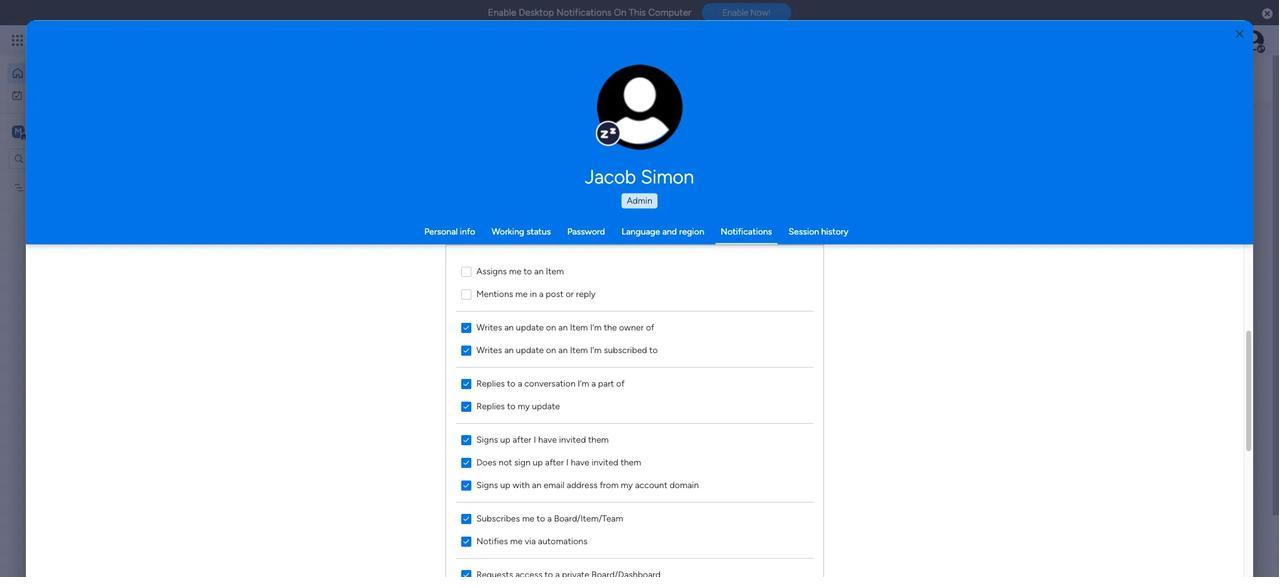 Task type: vqa. For each thing, say whether or not it's contained in the screenshot.
Chart button
no



Task type: describe. For each thing, give the bounding box(es) containing it.
workspace image
[[12, 125, 25, 139]]

region
[[679, 226, 704, 237]]

my inside list box
[[30, 182, 42, 193]]

1 vertical spatial and
[[433, 432, 449, 444]]

writes an update on an item i'm the owner of
[[477, 322, 654, 333]]

select product image
[[11, 34, 24, 47]]

on
[[614, 7, 627, 18]]

language and region link
[[622, 226, 704, 237]]

personal
[[424, 226, 458, 237]]

the
[[604, 322, 617, 333]]

my board inside list box
[[30, 182, 67, 193]]

m
[[15, 126, 22, 137]]

an right with
[[532, 480, 542, 491]]

your
[[356, 432, 377, 444]]

a left part
[[592, 378, 596, 389]]

workspace selection element
[[12, 124, 105, 140]]

my work button
[[8, 85, 136, 105]]

personal info link
[[424, 226, 475, 237]]

2 vertical spatial update
[[532, 401, 560, 412]]

board/item/team
[[554, 513, 623, 524]]

1 vertical spatial of
[[616, 378, 625, 389]]

automations
[[538, 536, 588, 547]]

part
[[598, 378, 614, 389]]

change profile picture button
[[597, 64, 683, 150]]

my work
[[28, 89, 61, 100]]

plans
[[238, 35, 259, 45]]

working status link
[[492, 226, 551, 237]]

assigns me to an item
[[477, 266, 564, 277]]

dapulse close image
[[1262, 8, 1273, 20]]

post
[[546, 289, 564, 299]]

writes an update on an item i'm subscribed to
[[477, 345, 658, 356]]

password link
[[567, 226, 605, 237]]

session history
[[789, 226, 849, 237]]

see plans
[[221, 35, 259, 45]]

notifications link
[[721, 226, 772, 237]]

now!
[[751, 8, 771, 18]]

update for writes an update on an item i'm the owner of
[[516, 322, 544, 333]]

does
[[477, 457, 497, 468]]

mentions me in a post or reply
[[477, 289, 596, 299]]

profile
[[644, 114, 667, 123]]

reply
[[576, 289, 596, 299]]

1 horizontal spatial i
[[566, 457, 569, 468]]

simon
[[641, 165, 694, 188]]

jacob simon button
[[466, 165, 813, 188]]

enable for enable now!
[[722, 8, 749, 18]]

0 vertical spatial item
[[546, 266, 564, 277]]

via
[[525, 536, 536, 547]]

signs for signs up with an email address from my account domain
[[477, 480, 498, 491]]

change
[[613, 114, 642, 123]]

conversation
[[525, 378, 576, 389]]

2 vertical spatial i'm
[[578, 378, 589, 389]]

jacob
[[585, 165, 636, 188]]

jacob simon image
[[1244, 30, 1264, 50]]

my inside "button"
[[28, 89, 40, 100]]

monday
[[56, 33, 99, 47]]

assigns
[[477, 266, 507, 277]]

1 vertical spatial up
[[533, 457, 543, 468]]

subscribes
[[477, 513, 520, 524]]

enable for enable desktop notifications on this computer
[[488, 7, 516, 18]]

password
[[567, 226, 605, 237]]

1 image
[[1095, 26, 1106, 40]]

main workspace
[[29, 125, 104, 137]]

admin
[[627, 195, 652, 206]]

email
[[544, 480, 565, 491]]

an up 'replies to a conversation i'm a part of'
[[504, 345, 514, 356]]

public board image
[[249, 256, 263, 270]]

session
[[789, 226, 819, 237]]

1 horizontal spatial board
[[284, 256, 311, 268]]

i'm for subscribed
[[590, 345, 602, 356]]

1 vertical spatial them
[[621, 457, 641, 468]]

to up in
[[524, 266, 532, 277]]

monday work management
[[56, 33, 196, 47]]

this
[[629, 7, 646, 18]]

me for subscribes
[[522, 513, 535, 524]]

i'm for the
[[590, 322, 602, 333]]

close image
[[1236, 29, 1244, 39]]

in
[[530, 289, 537, 299]]

writes for writes an update on an item i'm the owner of
[[477, 322, 502, 333]]

does not sign up after i have invited them
[[477, 457, 641, 468]]

2 vertical spatial my
[[267, 256, 281, 268]]

mentions
[[477, 289, 513, 299]]

desktop
[[519, 7, 554, 18]]

update for writes an update on an item i'm subscribed to
[[516, 345, 544, 356]]

account
[[635, 480, 668, 491]]

Search in workspace field
[[27, 151, 105, 166]]

see plans button
[[204, 31, 265, 50]]

teammates
[[379, 432, 430, 444]]

writes for writes an update on an item i'm subscribed to
[[477, 345, 502, 356]]

invite
[[328, 432, 354, 444]]

session history link
[[789, 226, 849, 237]]

on for the
[[546, 322, 556, 333]]

0 horizontal spatial i
[[534, 435, 536, 445]]

address
[[567, 480, 598, 491]]

me for assigns
[[509, 266, 522, 277]]

0 vertical spatial them
[[588, 435, 609, 445]]



Task type: locate. For each thing, give the bounding box(es) containing it.
up up not
[[500, 435, 511, 445]]

up
[[500, 435, 511, 445], [533, 457, 543, 468], [500, 480, 511, 491]]

a up automations
[[547, 513, 552, 524]]

jacob simon
[[585, 165, 694, 188]]

not
[[499, 457, 512, 468]]

0 horizontal spatial them
[[588, 435, 609, 445]]

see
[[221, 35, 236, 45]]

and left start
[[433, 432, 449, 444]]

1 horizontal spatial after
[[545, 457, 564, 468]]

board
[[44, 182, 67, 193], [284, 256, 311, 268]]

signs up after i have invited them
[[477, 435, 609, 445]]

1 horizontal spatial invited
[[592, 457, 619, 468]]

invited up the from
[[592, 457, 619, 468]]

0 vertical spatial my board
[[30, 182, 67, 193]]

0 vertical spatial have
[[538, 435, 557, 445]]

main
[[29, 125, 51, 137]]

an up mentions me in a post or reply
[[534, 266, 544, 277]]

or
[[566, 289, 574, 299]]

computer
[[648, 7, 692, 18]]

picture
[[627, 125, 653, 134]]

item for subscribed
[[570, 345, 588, 356]]

have up address
[[571, 457, 590, 468]]

status
[[527, 226, 551, 237]]

my board link
[[243, 153, 420, 295]]

1 horizontal spatial them
[[621, 457, 641, 468]]

1 horizontal spatial enable
[[722, 8, 749, 18]]

management
[[127, 33, 196, 47]]

me for mentions
[[515, 289, 528, 299]]

0 horizontal spatial my board
[[30, 182, 67, 193]]

0 horizontal spatial enable
[[488, 7, 516, 18]]

to up notifies me via automations
[[537, 513, 545, 524]]

board down "search in workspace" field on the left top
[[44, 182, 67, 193]]

my down 'home'
[[28, 89, 40, 100]]

on for subscribed
[[546, 345, 556, 356]]

them
[[588, 435, 609, 445], [621, 457, 641, 468]]

my
[[518, 401, 530, 412], [621, 480, 633, 491]]

notifications left on
[[556, 7, 612, 18]]

replies up collaborating
[[477, 401, 505, 412]]

update down "conversation"
[[532, 401, 560, 412]]

a right in
[[539, 289, 544, 299]]

an down mentions
[[504, 322, 514, 333]]

start
[[452, 432, 473, 444]]

0 vertical spatial my
[[518, 401, 530, 412]]

my down "search in workspace" field on the left top
[[30, 182, 42, 193]]

i up address
[[566, 457, 569, 468]]

up for after
[[500, 435, 511, 445]]

of right owner
[[646, 322, 654, 333]]

home
[[29, 68, 53, 78]]

region containing assigns me to an item
[[446, 245, 824, 578]]

0 vertical spatial invited
[[559, 435, 586, 445]]

history
[[821, 226, 849, 237]]

notifies me via automations
[[477, 536, 588, 547]]

0 vertical spatial of
[[646, 322, 654, 333]]

1 vertical spatial replies
[[477, 401, 505, 412]]

0 vertical spatial i
[[534, 435, 536, 445]]

subscribed
[[604, 345, 647, 356]]

on down writes an update on an item i'm the owner of
[[546, 345, 556, 356]]

replies for replies to a conversation i'm a part of
[[477, 378, 505, 389]]

2 vertical spatial item
[[570, 345, 588, 356]]

working status
[[492, 226, 551, 237]]

of
[[646, 322, 654, 333], [616, 378, 625, 389]]

notifications
[[556, 7, 612, 18], [721, 226, 772, 237]]

i'm left the
[[590, 322, 602, 333]]

language and region
[[622, 226, 704, 237]]

after up email
[[545, 457, 564, 468]]

0 vertical spatial update
[[516, 322, 544, 333]]

i'm left subscribed
[[590, 345, 602, 356]]

work down 'home'
[[42, 89, 61, 100]]

0 vertical spatial writes
[[477, 322, 502, 333]]

0 vertical spatial my
[[28, 89, 40, 100]]

them up does not sign up after i have invited them
[[588, 435, 609, 445]]

1 vertical spatial signs
[[477, 480, 498, 491]]

me right assigns
[[509, 266, 522, 277]]

update down in
[[516, 322, 544, 333]]

0 vertical spatial and
[[663, 226, 677, 237]]

0 vertical spatial notifications
[[556, 7, 612, 18]]

1 vertical spatial after
[[545, 457, 564, 468]]

update
[[516, 322, 544, 333], [516, 345, 544, 356], [532, 401, 560, 412]]

0 vertical spatial on
[[546, 322, 556, 333]]

to up collaborating
[[507, 401, 516, 412]]

1 vertical spatial my board
[[267, 256, 311, 268]]

enable inside button
[[722, 8, 749, 18]]

signs up does
[[477, 435, 498, 445]]

1 signs from the top
[[477, 435, 498, 445]]

0 horizontal spatial and
[[433, 432, 449, 444]]

item up writes an update on an item i'm subscribed to
[[570, 322, 588, 333]]

signs up with an email address from my account domain
[[477, 480, 699, 491]]

1 horizontal spatial have
[[571, 457, 590, 468]]

enable desktop notifications on this computer
[[488, 7, 692, 18]]

me up via
[[522, 513, 535, 524]]

item down writes an update on an item i'm the owner of
[[570, 345, 588, 356]]

0 horizontal spatial have
[[538, 435, 557, 445]]

owner
[[619, 322, 644, 333]]

signs
[[477, 435, 498, 445], [477, 480, 498, 491]]

from
[[600, 480, 619, 491]]

me left in
[[515, 289, 528, 299]]

enable left now!
[[722, 8, 749, 18]]

work for my
[[42, 89, 61, 100]]

a up replies to my update
[[518, 378, 522, 389]]

my board list box
[[0, 174, 161, 369]]

board inside list box
[[44, 182, 67, 193]]

an down writes an update on an item i'm the owner of
[[558, 345, 568, 356]]

1 horizontal spatial my
[[621, 480, 633, 491]]

i'm left part
[[578, 378, 589, 389]]

1 vertical spatial writes
[[477, 345, 502, 356]]

1 replies from the top
[[477, 378, 505, 389]]

item
[[546, 266, 564, 277], [570, 322, 588, 333], [570, 345, 588, 356]]

replies to my update
[[477, 401, 560, 412]]

0 horizontal spatial my
[[518, 401, 530, 412]]

enable left 'desktop'
[[488, 7, 516, 18]]

1 vertical spatial invited
[[592, 457, 619, 468]]

invited
[[559, 435, 586, 445], [592, 457, 619, 468]]

to right subscribed
[[649, 345, 658, 356]]

my down "conversation"
[[518, 401, 530, 412]]

my board right public board icon at the top left of the page
[[267, 256, 311, 268]]

item for the
[[570, 322, 588, 333]]

my board down "search in workspace" field on the left top
[[30, 182, 67, 193]]

1 vertical spatial work
[[42, 89, 61, 100]]

after
[[513, 435, 532, 445], [545, 457, 564, 468]]

0 horizontal spatial invited
[[559, 435, 586, 445]]

enable now!
[[722, 8, 771, 18]]

0 vertical spatial up
[[500, 435, 511, 445]]

after up the sign
[[513, 435, 532, 445]]

0 horizontal spatial board
[[44, 182, 67, 193]]

invited up does not sign up after i have invited them
[[559, 435, 586, 445]]

0 vertical spatial board
[[44, 182, 67, 193]]

working
[[492, 226, 524, 237]]

1 vertical spatial notifications
[[721, 226, 772, 237]]

1 vertical spatial my
[[621, 480, 633, 491]]

signs for signs up after i have invited them
[[477, 435, 498, 445]]

replies for replies to my update
[[477, 401, 505, 412]]

an
[[534, 266, 544, 277], [504, 322, 514, 333], [558, 322, 568, 333], [504, 345, 514, 356], [558, 345, 568, 356], [532, 480, 542, 491]]

invite your teammates and start collaborating
[[328, 432, 535, 444]]

with
[[513, 480, 530, 491]]

0 vertical spatial work
[[102, 33, 125, 47]]

language
[[622, 226, 660, 237]]

info
[[460, 226, 475, 237]]

sign
[[514, 457, 531, 468]]

0 vertical spatial i'm
[[590, 322, 602, 333]]

my right the from
[[621, 480, 633, 491]]

0 horizontal spatial after
[[513, 435, 532, 445]]

an up writes an update on an item i'm subscribed to
[[558, 322, 568, 333]]

i
[[534, 435, 536, 445], [566, 457, 569, 468]]

them up account
[[621, 457, 641, 468]]

0 vertical spatial replies
[[477, 378, 505, 389]]

replies up replies to my update
[[477, 378, 505, 389]]

have up does not sign up after i have invited them
[[538, 435, 557, 445]]

up right the sign
[[533, 457, 543, 468]]

home button
[[8, 63, 136, 83]]

enable now! button
[[702, 3, 791, 22]]

1 vertical spatial have
[[571, 457, 590, 468]]

update up "conversation"
[[516, 345, 544, 356]]

change profile picture
[[613, 114, 667, 134]]

1 vertical spatial update
[[516, 345, 544, 356]]

me for notifies
[[510, 536, 523, 547]]

1 horizontal spatial my board
[[267, 256, 311, 268]]

0 horizontal spatial notifications
[[556, 7, 612, 18]]

0 horizontal spatial of
[[616, 378, 625, 389]]

board right public board icon at the top left of the page
[[284, 256, 311, 268]]

collaborating
[[476, 432, 535, 444]]

have
[[538, 435, 557, 445], [571, 457, 590, 468]]

1 horizontal spatial work
[[102, 33, 125, 47]]

work right monday
[[102, 33, 125, 47]]

signs down does
[[477, 480, 498, 491]]

1 vertical spatial my
[[30, 182, 42, 193]]

my right public board icon at the top left of the page
[[267, 256, 281, 268]]

work inside "button"
[[42, 89, 61, 100]]

0 vertical spatial after
[[513, 435, 532, 445]]

1 vertical spatial i
[[566, 457, 569, 468]]

work for monday
[[102, 33, 125, 47]]

2 writes from the top
[[477, 345, 502, 356]]

2 vertical spatial up
[[500, 480, 511, 491]]

and left region
[[663, 226, 677, 237]]

up left with
[[500, 480, 511, 491]]

me left via
[[510, 536, 523, 547]]

replies to a conversation i'm a part of
[[477, 378, 625, 389]]

1 horizontal spatial of
[[646, 322, 654, 333]]

1 on from the top
[[546, 322, 556, 333]]

notifies
[[477, 536, 508, 547]]

workspace
[[54, 125, 104, 137]]

personal info
[[424, 226, 475, 237]]

of right part
[[616, 378, 625, 389]]

enable
[[488, 7, 516, 18], [722, 8, 749, 18]]

1 horizontal spatial notifications
[[721, 226, 772, 237]]

subscribes me to a board/item/team
[[477, 513, 623, 524]]

on up writes an update on an item i'm subscribed to
[[546, 322, 556, 333]]

item up "post"
[[546, 266, 564, 277]]

0 vertical spatial signs
[[477, 435, 498, 445]]

1 horizontal spatial and
[[663, 226, 677, 237]]

1 vertical spatial i'm
[[590, 345, 602, 356]]

i up does not sign up after i have invited them
[[534, 435, 536, 445]]

1 vertical spatial item
[[570, 322, 588, 333]]

0 horizontal spatial work
[[42, 89, 61, 100]]

2 on from the top
[[546, 345, 556, 356]]

replies
[[477, 378, 505, 389], [477, 401, 505, 412]]

1 vertical spatial on
[[546, 345, 556, 356]]

work
[[102, 33, 125, 47], [42, 89, 61, 100]]

to up replies to my update
[[507, 378, 516, 389]]

up for with
[[500, 480, 511, 491]]

region
[[446, 245, 824, 578]]

domain
[[670, 480, 699, 491]]

option
[[0, 176, 161, 179]]

2 signs from the top
[[477, 480, 498, 491]]

i'm
[[590, 322, 602, 333], [590, 345, 602, 356], [578, 378, 589, 389]]

2 replies from the top
[[477, 401, 505, 412]]

1 vertical spatial board
[[284, 256, 311, 268]]

me
[[509, 266, 522, 277], [515, 289, 528, 299], [522, 513, 535, 524], [510, 536, 523, 547]]

1 writes from the top
[[477, 322, 502, 333]]

notifications right region
[[721, 226, 772, 237]]



